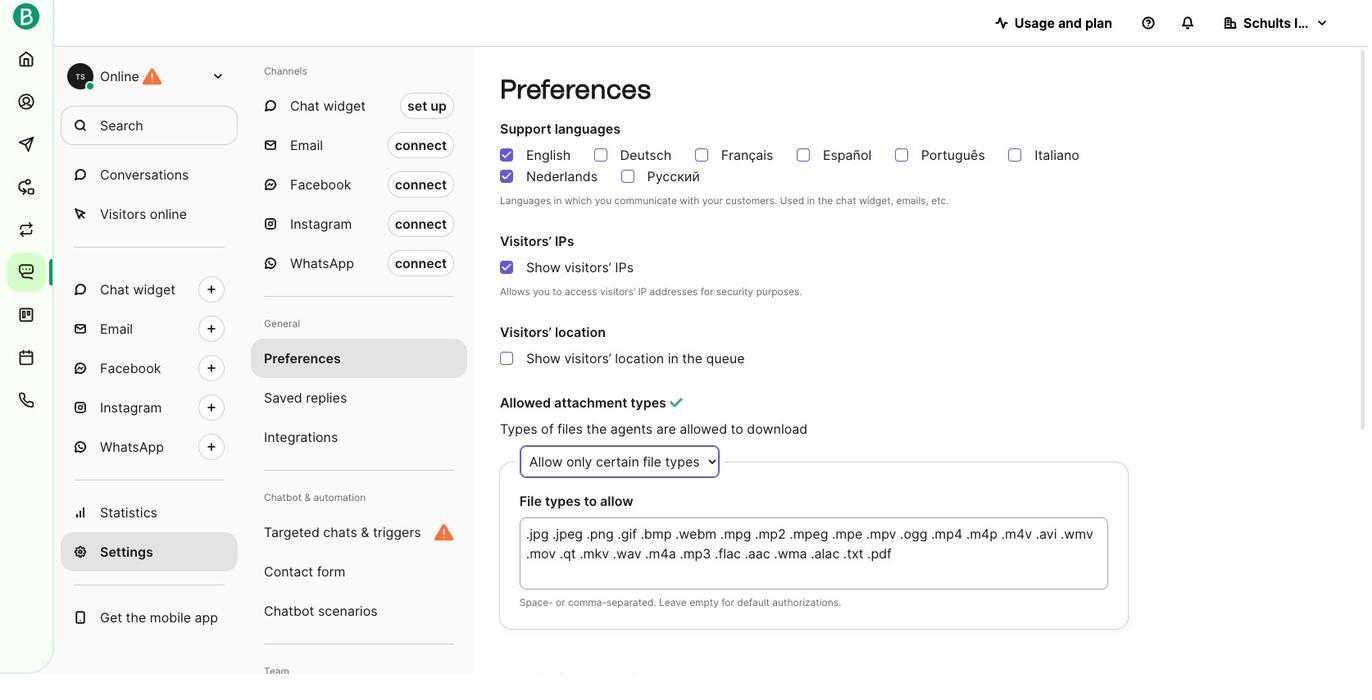 Task type: vqa. For each thing, say whether or not it's contained in the screenshot.
preferences Link
yes



Task type: locate. For each thing, give the bounding box(es) containing it.
languages
[[555, 121, 621, 137]]

types
[[500, 421, 538, 438]]

purposes.
[[757, 285, 803, 298]]

1 connect from the top
[[395, 137, 447, 153]]

security
[[717, 285, 754, 298]]

support
[[500, 121, 552, 137]]

you right which
[[595, 194, 612, 207]]

replies
[[306, 390, 347, 406]]

ts
[[76, 72, 85, 81]]

0 vertical spatial whatsapp
[[290, 255, 354, 271]]

ips up allows you to access visitors' ip addresses for security purposes. at the top
[[615, 259, 634, 275]]

0 vertical spatial email
[[290, 137, 323, 153]]

0 horizontal spatial types
[[546, 493, 582, 510]]

0 vertical spatial visitors'
[[500, 233, 552, 249]]

visitors' left ip
[[600, 285, 636, 298]]

2 visitors' from the top
[[500, 324, 552, 340]]

0 vertical spatial to
[[553, 285, 562, 298]]

chat widget down channels
[[290, 98, 366, 114]]

default
[[738, 597, 770, 609]]

chatbot for chatbot & automation
[[264, 491, 302, 504]]

general
[[264, 317, 300, 330]]

set up
[[408, 98, 447, 114]]

show down visitors' ips
[[527, 259, 561, 275]]

chat widget link
[[61, 270, 238, 309]]

0 vertical spatial you
[[595, 194, 612, 207]]

visitors' for show visitors' ips
[[500, 233, 552, 249]]

1 vertical spatial preferences
[[264, 350, 341, 367]]

& left automation
[[305, 491, 311, 504]]

&
[[305, 491, 311, 504], [361, 524, 370, 541]]

contact form
[[264, 564, 346, 580]]

0 horizontal spatial &
[[305, 491, 311, 504]]

español
[[823, 147, 872, 163]]

whatsapp down the instagram link
[[100, 439, 164, 455]]

connect for instagram
[[395, 216, 447, 232]]

inc
[[1295, 15, 1314, 31]]

1 horizontal spatial &
[[361, 524, 370, 541]]

1 vertical spatial chat
[[100, 281, 130, 298]]

1 vertical spatial chatbot
[[264, 603, 314, 619]]

visitors' for show visitors' location in the queue
[[500, 324, 552, 340]]

1 vertical spatial facebook
[[100, 360, 161, 376]]

visitors' ips
[[500, 233, 575, 249]]

to left allow
[[585, 493, 598, 510]]

1 chatbot from the top
[[264, 491, 302, 504]]

or
[[557, 597, 566, 609]]

languages
[[500, 194, 551, 207]]

mobile
[[150, 609, 191, 626]]

2 chatbot from the top
[[264, 603, 314, 619]]

chat widget
[[290, 98, 366, 114], [100, 281, 176, 298]]

download
[[748, 421, 808, 438]]

1 vertical spatial widget
[[133, 281, 176, 298]]

location
[[555, 324, 606, 340], [615, 350, 665, 366]]

schults inc button
[[1211, 7, 1343, 39]]

visitors'
[[565, 259, 612, 275], [600, 285, 636, 298], [565, 350, 612, 366]]

0 horizontal spatial preferences
[[264, 350, 341, 367]]

2 vertical spatial visitors'
[[565, 350, 612, 366]]

2 connect from the top
[[395, 176, 447, 193]]

preferences up languages
[[500, 74, 651, 105]]

0 vertical spatial location
[[555, 324, 606, 340]]

chatbot scenarios link
[[251, 591, 468, 631]]

visitors online
[[100, 206, 187, 222]]

to for allow
[[585, 493, 598, 510]]

to
[[553, 285, 562, 298], [731, 421, 744, 438], [585, 493, 598, 510]]

0 vertical spatial facebook
[[290, 176, 351, 193]]

0 horizontal spatial for
[[701, 285, 714, 298]]

statistics link
[[61, 493, 238, 532]]

0 vertical spatial types
[[631, 395, 667, 411]]

1 visitors' from the top
[[500, 233, 552, 249]]

visitors' down 'visitors' location'
[[565, 350, 612, 366]]

you
[[595, 194, 612, 207], [533, 285, 550, 298]]

connect
[[395, 137, 447, 153], [395, 176, 447, 193], [395, 216, 447, 232], [395, 255, 447, 271]]

for
[[701, 285, 714, 298], [722, 597, 735, 609]]

1 horizontal spatial chat widget
[[290, 98, 366, 114]]

1 horizontal spatial to
[[585, 493, 598, 510]]

triggers
[[373, 524, 421, 541]]

in left which
[[554, 194, 562, 207]]

email down channels
[[290, 137, 323, 153]]

to right allowed
[[731, 421, 744, 438]]

show down 'visitors' location'
[[527, 350, 561, 366]]

1 vertical spatial visitors'
[[500, 324, 552, 340]]

you right allows
[[533, 285, 550, 298]]

chatbot down contact
[[264, 603, 314, 619]]

in left queue
[[668, 350, 679, 366]]

chat down channels
[[290, 98, 320, 114]]

widget up email link
[[133, 281, 176, 298]]

contact
[[264, 564, 313, 580]]

types up types of files the agents are allowed to download
[[631, 395, 667, 411]]

0 vertical spatial preferences
[[500, 74, 651, 105]]

1 vertical spatial you
[[533, 285, 550, 298]]

1 horizontal spatial email
[[290, 137, 323, 153]]

ips
[[555, 233, 575, 249], [615, 259, 634, 275]]

the left chat
[[818, 194, 834, 207]]

leave
[[660, 597, 688, 609]]

your
[[703, 194, 723, 207]]

of
[[541, 421, 554, 438]]

0 vertical spatial visitors'
[[565, 259, 612, 275]]

chatbot for chatbot scenarios
[[264, 603, 314, 619]]

settings link
[[61, 532, 238, 572]]

show
[[527, 259, 561, 275], [527, 350, 561, 366]]

visitors' down languages
[[500, 233, 552, 249]]

online
[[100, 68, 139, 84]]

conversations
[[100, 167, 189, 183]]

for left security
[[701, 285, 714, 298]]

français
[[721, 147, 774, 163]]

1 horizontal spatial location
[[615, 350, 665, 366]]

1 vertical spatial instagram
[[100, 399, 162, 416]]

to for access
[[553, 285, 562, 298]]

1 vertical spatial email
[[100, 321, 133, 337]]

1 vertical spatial show
[[527, 350, 561, 366]]

2 vertical spatial to
[[585, 493, 598, 510]]

1 horizontal spatial chat
[[290, 98, 320, 114]]

0 horizontal spatial chat widget
[[100, 281, 176, 298]]

3 connect from the top
[[395, 216, 447, 232]]

visitors' for ips
[[565, 259, 612, 275]]

1 horizontal spatial widget
[[324, 98, 366, 114]]

chatbot scenarios
[[264, 603, 378, 619]]

1 vertical spatial whatsapp
[[100, 439, 164, 455]]

to left access
[[553, 285, 562, 298]]

1 vertical spatial &
[[361, 524, 370, 541]]

0 vertical spatial show
[[527, 259, 561, 275]]

show for show visitors' ips
[[527, 259, 561, 275]]

1 horizontal spatial you
[[595, 194, 612, 207]]

allows
[[500, 285, 531, 298]]

1 show from the top
[[527, 259, 561, 275]]

0 vertical spatial chatbot
[[264, 491, 302, 504]]

italiano
[[1035, 147, 1080, 163]]

0 vertical spatial instagram
[[290, 216, 352, 232]]

channels
[[264, 65, 307, 77]]

visitors'
[[500, 233, 552, 249], [500, 324, 552, 340]]

show visitors' location in the queue
[[527, 350, 745, 366]]

2 show from the top
[[527, 350, 561, 366]]

visitors' down allows
[[500, 324, 552, 340]]

0 horizontal spatial widget
[[133, 281, 176, 298]]

chat
[[290, 98, 320, 114], [100, 281, 130, 298]]

visitors' up access
[[565, 259, 612, 275]]

search
[[100, 117, 143, 134]]

email link
[[61, 309, 238, 349]]

connect for whatsapp
[[395, 255, 447, 271]]

widget left set
[[324, 98, 366, 114]]

chatbot & automation
[[264, 491, 366, 504]]

space-
[[520, 597, 554, 609]]

the
[[818, 194, 834, 207], [683, 350, 703, 366], [587, 421, 607, 438], [126, 609, 146, 626]]

chat up email link
[[100, 281, 130, 298]]

1 vertical spatial ips
[[615, 259, 634, 275]]

chatbot up the targeted
[[264, 491, 302, 504]]

in right used
[[807, 194, 816, 207]]

separated.
[[607, 597, 657, 609]]

whatsapp up 'general'
[[290, 255, 354, 271]]

1 horizontal spatial ips
[[615, 259, 634, 275]]

1 horizontal spatial whatsapp
[[290, 255, 354, 271]]

app
[[195, 609, 218, 626]]

0 horizontal spatial to
[[553, 285, 562, 298]]

0 horizontal spatial ips
[[555, 233, 575, 249]]

chat widget up email link
[[100, 281, 176, 298]]

facebook
[[290, 176, 351, 193], [100, 360, 161, 376]]

schults inc
[[1244, 15, 1314, 31]]

0 vertical spatial chat widget
[[290, 98, 366, 114]]

ips up show visitors' ips
[[555, 233, 575, 249]]

languages in which you communicate with your customers. used in the chat widget, emails, etc.
[[500, 194, 949, 207]]

1 vertical spatial for
[[722, 597, 735, 609]]

location up attachment
[[615, 350, 665, 366]]

0 vertical spatial widget
[[324, 98, 366, 114]]

english
[[527, 147, 571, 163]]

connect for facebook
[[395, 176, 447, 193]]

email down chat widget link
[[100, 321, 133, 337]]

preferences
[[500, 74, 651, 105], [264, 350, 341, 367]]

0 vertical spatial chat
[[290, 98, 320, 114]]

0 vertical spatial for
[[701, 285, 714, 298]]

visitors' location
[[500, 324, 606, 340]]

1 vertical spatial chat widget
[[100, 281, 176, 298]]

1 horizontal spatial instagram
[[290, 216, 352, 232]]

types of files the agents are allowed to download
[[500, 421, 808, 438]]

the right get
[[126, 609, 146, 626]]

for right empty
[[722, 597, 735, 609]]

chat widget inside chat widget link
[[100, 281, 176, 298]]

types right file
[[546, 493, 582, 510]]

1 vertical spatial visitors'
[[600, 285, 636, 298]]

1 horizontal spatial types
[[631, 395, 667, 411]]

4 connect from the top
[[395, 255, 447, 271]]

saved replies link
[[251, 378, 468, 417]]

types
[[631, 395, 667, 411], [546, 493, 582, 510]]

preferences up saved replies
[[264, 350, 341, 367]]

& right chats
[[361, 524, 370, 541]]

0 horizontal spatial whatsapp
[[100, 439, 164, 455]]

1 vertical spatial to
[[731, 421, 744, 438]]

location down access
[[555, 324, 606, 340]]



Task type: describe. For each thing, give the bounding box(es) containing it.
português
[[922, 147, 986, 163]]

instagram link
[[61, 388, 238, 427]]

2 horizontal spatial in
[[807, 194, 816, 207]]

visitors' for location
[[565, 350, 612, 366]]

get the mobile app link
[[61, 598, 238, 637]]

0 horizontal spatial you
[[533, 285, 550, 298]]

facebook link
[[61, 349, 238, 388]]

targeted
[[264, 524, 320, 541]]

the right files
[[587, 421, 607, 438]]

saved replies
[[264, 390, 347, 406]]

statistics
[[100, 504, 157, 521]]

integrations
[[264, 429, 338, 445]]

file types to allow
[[520, 493, 634, 510]]

ip
[[638, 285, 647, 298]]

0 horizontal spatial in
[[554, 194, 562, 207]]

1 horizontal spatial for
[[722, 597, 735, 609]]

0 vertical spatial ips
[[555, 233, 575, 249]]

the left queue
[[683, 350, 703, 366]]

deutsch
[[621, 147, 672, 163]]

1 horizontal spatial preferences
[[500, 74, 651, 105]]

File types to allow text field
[[520, 518, 1109, 590]]

access
[[565, 285, 598, 298]]

get
[[100, 609, 122, 626]]

0 horizontal spatial facebook
[[100, 360, 161, 376]]

0 horizontal spatial instagram
[[100, 399, 162, 416]]

space- or comma-separated. leave empty for default authorizations.
[[520, 597, 842, 609]]

connect for email
[[395, 137, 447, 153]]

conversations link
[[61, 155, 238, 194]]

used
[[780, 194, 805, 207]]

1 vertical spatial location
[[615, 350, 665, 366]]

chats
[[323, 524, 357, 541]]

0 horizontal spatial chat
[[100, 281, 130, 298]]

files
[[558, 421, 583, 438]]

usage and plan button
[[982, 7, 1126, 39]]

allowed
[[680, 421, 728, 438]]

1 horizontal spatial facebook
[[290, 176, 351, 193]]

0 vertical spatial &
[[305, 491, 311, 504]]

plan
[[1086, 15, 1113, 31]]

0 horizontal spatial location
[[555, 324, 606, 340]]

0 horizontal spatial email
[[100, 321, 133, 337]]

set
[[408, 98, 428, 114]]

support languages
[[500, 121, 621, 137]]

attachment
[[555, 395, 628, 411]]

agents
[[611, 421, 653, 438]]

2 horizontal spatial to
[[731, 421, 744, 438]]

get the mobile app
[[100, 609, 218, 626]]

chat
[[836, 194, 857, 207]]

are
[[657, 421, 676, 438]]

up
[[431, 98, 447, 114]]

visitors
[[100, 206, 146, 222]]

form
[[317, 564, 346, 580]]

targeted chats & triggers
[[264, 524, 421, 541]]

empty
[[690, 597, 720, 609]]

authorizations.
[[773, 597, 842, 609]]

with
[[680, 194, 700, 207]]

show for show visitors' location in the queue
[[527, 350, 561, 366]]

comma-
[[569, 597, 607, 609]]

settings
[[100, 544, 153, 560]]

scenarios
[[318, 603, 378, 619]]

integrations link
[[251, 417, 468, 457]]

русский
[[648, 168, 700, 185]]

targeted chats & triggers link
[[251, 513, 468, 552]]

whatsapp link
[[61, 427, 238, 467]]

search link
[[61, 106, 238, 145]]

preferences link
[[251, 339, 468, 378]]

saved
[[264, 390, 302, 406]]

file
[[520, 493, 543, 510]]

1 vertical spatial types
[[546, 493, 582, 510]]

addresses
[[650, 285, 698, 298]]

contact form link
[[251, 552, 468, 591]]

widget inside chat widget link
[[133, 281, 176, 298]]

allowed
[[500, 395, 551, 411]]

allowed attachment types
[[500, 395, 667, 411]]

etc.
[[932, 194, 949, 207]]

and
[[1059, 15, 1083, 31]]

show visitors' ips
[[527, 259, 634, 275]]

allow
[[601, 493, 634, 510]]

queue
[[707, 350, 745, 366]]

allows you to access visitors' ip addresses for security purposes.
[[500, 285, 803, 298]]

1 horizontal spatial in
[[668, 350, 679, 366]]

preferences inside preferences link
[[264, 350, 341, 367]]

emails,
[[897, 194, 929, 207]]

customers.
[[726, 194, 778, 207]]

usage and plan
[[1015, 15, 1113, 31]]

widget,
[[860, 194, 894, 207]]

nederlands
[[527, 168, 598, 185]]

communicate
[[615, 194, 677, 207]]

online
[[150, 206, 187, 222]]



